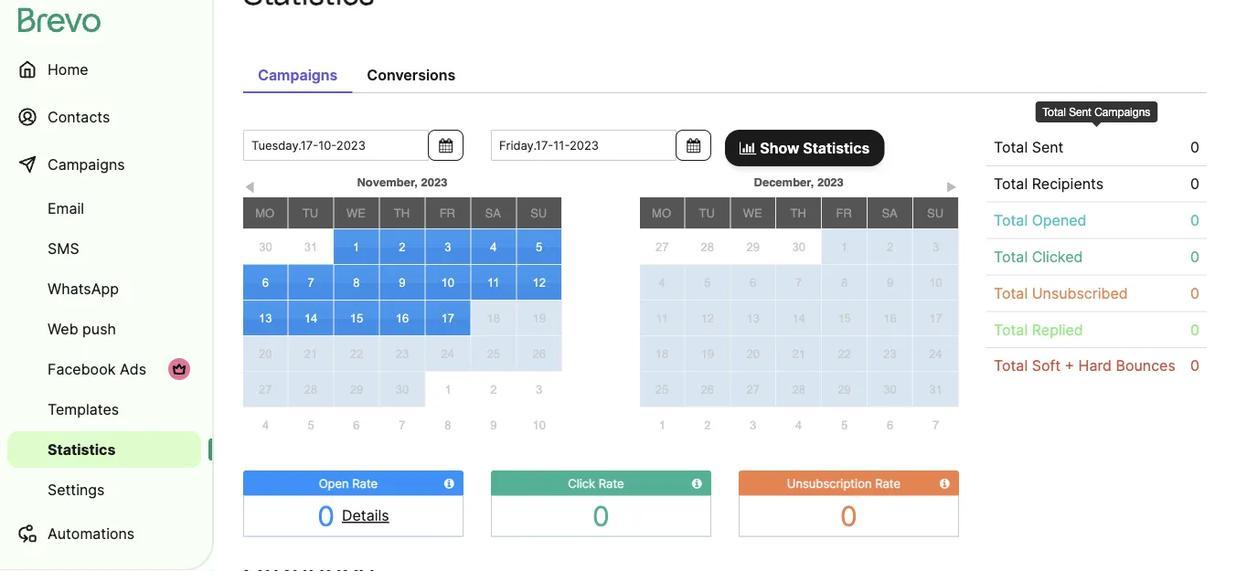 Task type: vqa. For each thing, say whether or not it's contained in the screenshot.
Rate
yes



Task type: describe. For each thing, give the bounding box(es) containing it.
2 23 link from the left
[[868, 337, 913, 372]]

statistics inside button
[[803, 139, 870, 157]]

2 horizontal spatial 8 link
[[822, 266, 867, 300]]

0 for total opened
[[1191, 212, 1200, 230]]

1 horizontal spatial 19 link
[[685, 337, 730, 372]]

rate for unsubscription rate
[[876, 477, 901, 491]]

1 horizontal spatial 12 link
[[685, 301, 730, 336]]

click rate
[[568, 477, 624, 491]]

contacts
[[48, 108, 110, 126]]

total for total recipients
[[994, 175, 1028, 193]]

0 horizontal spatial campaigns link
[[7, 143, 201, 187]]

automations link
[[7, 512, 201, 556]]

open
[[319, 477, 349, 491]]

sms link
[[7, 231, 201, 267]]

2 14 from the left
[[793, 312, 806, 326]]

0 vertical spatial 19 link
[[517, 301, 562, 336]]

31 for top 31 link
[[304, 241, 318, 255]]

unsubscribed
[[1032, 285, 1129, 303]]

0 vertical spatial campaigns link
[[243, 57, 353, 94]]

bar chart image
[[740, 141, 757, 156]]

2 16 link from the left
[[868, 301, 913, 336]]

0 horizontal spatial 10 link
[[426, 266, 470, 300]]

0 horizontal spatial 8
[[353, 276, 360, 290]]

1 horizontal spatial 28 link
[[685, 230, 731, 265]]

clicked
[[1032, 248, 1083, 266]]

1 horizontal spatial 25 link
[[640, 373, 685, 408]]

home link
[[7, 48, 201, 91]]

17 for 1st "17" link from the left
[[441, 312, 455, 326]]

su for 3
[[928, 207, 944, 220]]

left___rvooi image
[[172, 362, 187, 377]]

0 vertical spatial 26 link
[[517, 337, 562, 372]]

1 13 link from the left
[[243, 301, 288, 336]]

0 horizontal spatial 11 link
[[471, 266, 516, 300]]

opened
[[1032, 212, 1087, 230]]

templates link
[[7, 392, 201, 428]]

total opened
[[994, 212, 1087, 230]]

rate for open rate
[[352, 477, 378, 491]]

1 vertical spatial campaigns
[[1095, 106, 1151, 119]]

2 horizontal spatial 29
[[838, 383, 851, 397]]

web
[[48, 320, 78, 338]]

total for total unsubscribed
[[994, 285, 1028, 303]]

0 for total clicked
[[1191, 248, 1200, 266]]

10 link for the middle 8 link's 9 link
[[517, 408, 562, 443]]

0 horizontal spatial 28 link
[[289, 373, 333, 408]]

2 20 link from the left
[[731, 337, 776, 372]]

0 horizontal spatial 9 link
[[380, 266, 425, 300]]

1 horizontal spatial 18 link
[[640, 337, 685, 372]]

15 for 2nd 15 link from right
[[350, 312, 363, 326]]

conversions link
[[353, 57, 471, 94]]

0 vertical spatial campaigns
[[258, 66, 338, 84]]

0 for total soft + hard bounces
[[1191, 358, 1200, 376]]

22 for 1st 22 link from right
[[838, 348, 851, 361]]

total clicked
[[994, 248, 1083, 266]]

21 for first 21 link from the right
[[793, 348, 806, 361]]

13 for first 13 link from right
[[747, 312, 760, 326]]

2 horizontal spatial 9
[[887, 276, 894, 290]]

settings
[[48, 481, 105, 499]]

total for total replied
[[994, 321, 1028, 339]]

2 14 link from the left
[[777, 301, 822, 336]]

ads
[[120, 360, 146, 378]]

1 14 link from the left
[[289, 301, 333, 336]]

◀ link
[[243, 177, 257, 195]]

whatsapp link
[[7, 271, 201, 307]]

27 link for leftmost 28 link
[[243, 373, 288, 408]]

1 15 link from the left
[[334, 301, 379, 336]]

2 horizontal spatial 29 link
[[822, 373, 867, 408]]

2 22 link from the left
[[822, 337, 867, 372]]

0 vertical spatial 31 link
[[288, 230, 334, 265]]

unsubscription rate
[[787, 477, 901, 491]]

calendar image
[[439, 139, 453, 153]]

0 horizontal spatial 11
[[488, 276, 500, 290]]

templates
[[48, 401, 119, 418]]

show
[[760, 139, 800, 157]]

1 16 link from the left
[[380, 301, 425, 336]]

29 link for leftmost 28 link
[[334, 373, 379, 408]]

facebook ads
[[48, 360, 146, 378]]

sa for 2
[[882, 207, 898, 220]]

web push link
[[7, 311, 201, 348]]

2 21 link from the left
[[777, 337, 822, 372]]

tu for 31
[[303, 207, 318, 220]]

0 horizontal spatial campaigns
[[48, 156, 125, 173]]

show statistics button
[[725, 130, 885, 167]]

november, 2023
[[357, 176, 448, 189]]

1 20 from the left
[[259, 348, 272, 361]]

0 horizontal spatial 8 link
[[334, 266, 379, 300]]

1 horizontal spatial 8
[[445, 419, 451, 432]]

conversions
[[367, 66, 456, 84]]

12 for "12" link to the left
[[533, 276, 546, 290]]

sent for total sent
[[1032, 139, 1064, 157]]

december,
[[754, 176, 814, 189]]

0 for total replied
[[1191, 321, 1200, 339]]

december, 2023 link
[[685, 172, 913, 193]]

contacts link
[[7, 95, 201, 139]]

total unsubscribed
[[994, 285, 1129, 303]]

email
[[48, 199, 84, 217]]

calendar image
[[687, 139, 701, 153]]

1 vertical spatial 31 link
[[914, 373, 959, 408]]

total for total clicked
[[994, 248, 1028, 266]]

1 23 link from the left
[[380, 337, 425, 372]]

settings link
[[7, 472, 201, 509]]

hard
[[1079, 358, 1112, 376]]

2 horizontal spatial 27 link
[[731, 373, 776, 408]]

0 horizontal spatial 12 link
[[517, 266, 562, 300]]

we for 1
[[347, 207, 366, 220]]

1 horizontal spatial 11
[[656, 312, 668, 326]]

▶ link
[[945, 177, 959, 195]]

0 horizontal spatial 9
[[399, 276, 406, 290]]

1 horizontal spatial 18
[[656, 348, 669, 361]]

0 horizontal spatial 10
[[441, 276, 455, 290]]

0 vertical spatial 25
[[487, 348, 500, 361]]

tu for 28
[[699, 207, 715, 220]]

automations
[[48, 525, 135, 543]]

2 24 link from the left
[[914, 337, 959, 372]]

1 vertical spatial 25
[[656, 383, 669, 397]]

2 20 from the left
[[747, 348, 760, 361]]

2 horizontal spatial 28 link
[[777, 373, 822, 408]]

statistics link
[[7, 432, 201, 468]]

th for 30
[[791, 207, 807, 220]]

mo for 30
[[255, 207, 275, 220]]

2 horizontal spatial 10
[[930, 276, 943, 290]]

21 for 2nd 21 link from right
[[304, 348, 318, 361]]

1 horizontal spatial 28
[[701, 241, 714, 255]]

1 horizontal spatial 10
[[533, 419, 546, 432]]

0 horizontal spatial statistics
[[48, 441, 116, 459]]

th for 2
[[394, 207, 410, 220]]

29 for leftmost 28 link
[[350, 383, 363, 397]]

1 14 from the left
[[304, 312, 318, 326]]

0 horizontal spatial 18
[[487, 312, 500, 326]]

2 24 from the left
[[930, 348, 943, 361]]

To text field
[[491, 130, 677, 161]]

27 for leftmost 28 link
[[259, 383, 272, 397]]

unsubscription
[[787, 477, 872, 491]]

0 horizontal spatial 18 link
[[471, 301, 516, 336]]

1 20 link from the left
[[243, 337, 288, 372]]

total replied
[[994, 321, 1084, 339]]

facebook
[[48, 360, 116, 378]]

0 horizontal spatial 28
[[304, 383, 318, 397]]

10 link for 9 link for rightmost 8 link
[[914, 266, 959, 300]]

16 for first 16 link
[[396, 312, 409, 326]]

16 for second 16 link from the left
[[884, 312, 897, 326]]



Task type: locate. For each thing, give the bounding box(es) containing it.
info circle image for open rate
[[444, 478, 455, 490]]

mo for 27
[[652, 207, 671, 220]]

0 horizontal spatial tu
[[303, 207, 318, 220]]

mo
[[255, 207, 275, 220], [652, 207, 671, 220]]

click
[[568, 477, 596, 491]]

we down november,
[[347, 207, 366, 220]]

1 horizontal spatial 25
[[656, 383, 669, 397]]

3 rate from the left
[[876, 477, 901, 491]]

1 vertical spatial 19
[[701, 348, 714, 361]]

1 vertical spatial campaigns link
[[7, 143, 201, 187]]

0 horizontal spatial th
[[394, 207, 410, 220]]

1 17 link from the left
[[426, 301, 470, 336]]

2 17 from the left
[[930, 312, 943, 326]]

20
[[259, 348, 272, 361], [747, 348, 760, 361]]

total sent campaigns
[[1043, 106, 1151, 119]]

1 22 from the left
[[350, 348, 363, 361]]

2023 inside december, 2023 ▶
[[818, 176, 844, 189]]

0 vertical spatial 25 link
[[471, 337, 516, 372]]

total soft + hard bounces
[[994, 358, 1176, 376]]

From text field
[[243, 130, 429, 161]]

1 16 from the left
[[396, 312, 409, 326]]

2 13 from the left
[[747, 312, 760, 326]]

0 horizontal spatial 17 link
[[426, 301, 470, 336]]

1 horizontal spatial 20 link
[[731, 337, 776, 372]]

15 for 2nd 15 link
[[838, 312, 851, 326]]

29 for the middle 28 link
[[747, 241, 760, 255]]

17 for first "17" link from right
[[930, 312, 943, 326]]

rate right unsubscription
[[876, 477, 901, 491]]

1 horizontal spatial 19
[[701, 348, 714, 361]]

1 horizontal spatial th
[[791, 207, 807, 220]]

replied
[[1032, 321, 1084, 339]]

29
[[747, 241, 760, 255], [350, 383, 363, 397], [838, 383, 851, 397]]

3 link
[[426, 230, 470, 265], [914, 230, 959, 265], [517, 373, 562, 408], [731, 408, 776, 443]]

total down total sent
[[994, 175, 1028, 193]]

tu down from text field
[[303, 207, 318, 220]]

0 vertical spatial 19
[[533, 312, 546, 326]]

december, 2023 ▶
[[754, 176, 957, 195]]

0 horizontal spatial 21
[[304, 348, 318, 361]]

19
[[533, 312, 546, 326], [701, 348, 714, 361]]

2 sa from the left
[[882, 207, 898, 220]]

14
[[304, 312, 318, 326], [793, 312, 806, 326]]

2 rate from the left
[[599, 477, 624, 491]]

campaigns link up from text field
[[243, 57, 353, 94]]

1 horizontal spatial 21 link
[[777, 337, 822, 372]]

0 horizontal spatial 23 link
[[380, 337, 425, 372]]

total left the soft
[[994, 358, 1028, 376]]

campaigns up email link
[[48, 156, 125, 173]]

th down december, 2023 link
[[791, 207, 807, 220]]

total for total soft + hard bounces
[[994, 358, 1028, 376]]

29 link
[[731, 230, 776, 265], [334, 373, 379, 408], [822, 373, 867, 408]]

open rate
[[319, 477, 378, 491]]

web push
[[48, 320, 116, 338]]

4
[[490, 241, 497, 254], [659, 276, 666, 290], [262, 419, 269, 433], [796, 419, 802, 433]]

2 vertical spatial campaigns
[[48, 156, 125, 173]]

1 horizontal spatial 29
[[747, 241, 760, 255]]

1 horizontal spatial 22 link
[[822, 337, 867, 372]]

2 fr from the left
[[836, 207, 852, 220]]

12 link
[[517, 266, 562, 300], [685, 301, 730, 336]]

2 horizontal spatial 28
[[793, 383, 806, 397]]

1 2023 from the left
[[421, 176, 448, 189]]

0 horizontal spatial 29
[[350, 383, 363, 397]]

0 vertical spatial 31
[[304, 241, 318, 255]]

2023 down calendar image at the left
[[421, 176, 448, 189]]

1 horizontal spatial 17 link
[[914, 301, 959, 336]]

26 for the right 26 link
[[701, 383, 714, 397]]

30
[[259, 241, 272, 255], [793, 241, 806, 255], [396, 383, 409, 397], [884, 383, 897, 397]]

2 horizontal spatial 8
[[842, 276, 848, 290]]

total left the replied
[[994, 321, 1028, 339]]

1 horizontal spatial 26 link
[[685, 373, 730, 408]]

1 24 link from the left
[[426, 337, 470, 372]]

1 horizontal spatial 16 link
[[868, 301, 913, 336]]

4 link
[[471, 230, 516, 265], [640, 266, 685, 300], [243, 408, 288, 443], [776, 408, 822, 443]]

27 for the middle 28 link
[[656, 241, 669, 255]]

9 link for the middle 8 link
[[471, 408, 517, 443]]

total for total sent campaigns
[[1043, 106, 1066, 119]]

sent for total sent campaigns
[[1069, 106, 1092, 119]]

2 info circle image from the left
[[940, 478, 950, 490]]

1 vertical spatial 18 link
[[640, 337, 685, 372]]

1 vertical spatial 12 link
[[685, 301, 730, 336]]

sent up recipients
[[1069, 106, 1092, 119]]

1 23 from the left
[[396, 348, 409, 361]]

27 link for the middle 28 link
[[640, 230, 685, 265]]

10
[[441, 276, 455, 290], [930, 276, 943, 290], [533, 419, 546, 432]]

1 tu from the left
[[303, 207, 318, 220]]

2 th from the left
[[791, 207, 807, 220]]

1 horizontal spatial su
[[928, 207, 944, 220]]

0 vertical spatial statistics
[[803, 139, 870, 157]]

info circle image for unsubscription rate
[[940, 478, 950, 490]]

1 info circle image from the left
[[444, 478, 455, 490]]

10 link
[[426, 266, 470, 300], [914, 266, 959, 300], [517, 408, 562, 443]]

campaigns up from text field
[[258, 66, 338, 84]]

0 vertical spatial 26
[[533, 348, 546, 361]]

0 horizontal spatial 14
[[304, 312, 318, 326]]

0
[[1191, 139, 1200, 157], [1191, 175, 1200, 193], [1191, 212, 1200, 230], [1191, 248, 1200, 266], [1191, 285, 1200, 303], [1191, 321, 1200, 339], [1191, 358, 1200, 376], [318, 500, 335, 533], [593, 500, 610, 533], [841, 500, 858, 533]]

1 vertical spatial 12
[[701, 312, 714, 326]]

2 horizontal spatial campaigns
[[1095, 106, 1151, 119]]

details
[[342, 508, 389, 526]]

we down december,
[[743, 207, 763, 220]]

0 horizontal spatial fr
[[440, 207, 456, 220]]

+
[[1065, 358, 1075, 376]]

28
[[701, 241, 714, 255], [304, 383, 318, 397], [793, 383, 806, 397]]

26 for 26 link to the top
[[533, 348, 546, 361]]

rate right click
[[599, 477, 624, 491]]

▶
[[947, 181, 957, 195]]

total left clicked
[[994, 248, 1028, 266]]

su down december, 2023 ▶
[[928, 207, 944, 220]]

18 link
[[471, 301, 516, 336], [640, 337, 685, 372]]

22 for 1st 22 link
[[350, 348, 363, 361]]

info circle image
[[444, 478, 455, 490], [940, 478, 950, 490]]

1 horizontal spatial sa
[[882, 207, 898, 220]]

25
[[487, 348, 500, 361], [656, 383, 669, 397]]

1 fr from the left
[[440, 207, 456, 220]]

sent up total recipients in the top of the page
[[1032, 139, 1064, 157]]

fr down december, 2023 ▶
[[836, 207, 852, 220]]

1 link
[[334, 230, 379, 265], [822, 230, 867, 265], [426, 373, 471, 408], [640, 408, 685, 443]]

2023
[[421, 176, 448, 189], [818, 176, 844, 189]]

2 16 from the left
[[884, 312, 897, 326]]

31 link
[[288, 230, 334, 265], [914, 373, 959, 408]]

email link
[[7, 190, 201, 227]]

1 sa from the left
[[485, 207, 501, 220]]

1 horizontal spatial 13 link
[[731, 301, 776, 336]]

fr for 1
[[836, 207, 852, 220]]

1 horizontal spatial fr
[[836, 207, 852, 220]]

26
[[533, 348, 546, 361], [701, 383, 714, 397]]

8 link
[[334, 266, 379, 300], [822, 266, 867, 300], [425, 408, 471, 443]]

9 link
[[380, 266, 425, 300], [868, 266, 913, 300], [471, 408, 517, 443]]

0 horizontal spatial rate
[[352, 477, 378, 491]]

2 21 from the left
[[793, 348, 806, 361]]

2023 for december,
[[818, 176, 844, 189]]

statistics up december, 2023 ▶
[[803, 139, 870, 157]]

2 23 from the left
[[884, 348, 897, 361]]

0 horizontal spatial 19 link
[[517, 301, 562, 336]]

november,
[[357, 176, 418, 189]]

sa for 4
[[485, 207, 501, 220]]

1 horizontal spatial 2023
[[818, 176, 844, 189]]

0 horizontal spatial 15
[[350, 312, 363, 326]]

0 horizontal spatial 15 link
[[334, 301, 379, 336]]

◀
[[244, 181, 256, 195]]

1 vertical spatial 25 link
[[640, 373, 685, 408]]

18
[[487, 312, 500, 326], [656, 348, 669, 361]]

we for 29
[[743, 207, 763, 220]]

0 horizontal spatial 26
[[533, 348, 546, 361]]

2 15 link from the left
[[822, 301, 867, 336]]

2 2023 from the left
[[818, 176, 844, 189]]

31 for 31 link to the bottom
[[930, 383, 943, 397]]

2023 inside november, 2023 link
[[421, 176, 448, 189]]

november, 2023 link
[[288, 172, 517, 193]]

8
[[353, 276, 360, 290], [842, 276, 848, 290], [445, 419, 451, 432]]

fr for 3
[[440, 207, 456, 220]]

0 horizontal spatial 16 link
[[380, 301, 425, 336]]

2 horizontal spatial 10 link
[[914, 266, 959, 300]]

5 link
[[517, 230, 562, 265], [685, 266, 730, 300], [288, 408, 334, 443], [822, 408, 868, 443]]

13
[[259, 312, 272, 326], [747, 312, 760, 326]]

0 for total unsubscribed
[[1191, 285, 1200, 303]]

30 link
[[243, 230, 288, 265], [776, 230, 822, 265], [380, 373, 425, 408], [868, 373, 913, 408]]

1
[[353, 241, 360, 254], [841, 241, 848, 254], [445, 384, 452, 397], [659, 419, 666, 433]]

2 su from the left
[[928, 207, 944, 220]]

1 15 from the left
[[350, 312, 363, 326]]

22 link
[[334, 337, 379, 372], [822, 337, 867, 372]]

rate right open
[[352, 477, 378, 491]]

rate
[[352, 477, 378, 491], [599, 477, 624, 491], [876, 477, 901, 491]]

campaigns link up email link
[[7, 143, 201, 187]]

bounces
[[1116, 358, 1176, 376]]

1 mo from the left
[[255, 207, 275, 220]]

0 horizontal spatial 13 link
[[243, 301, 288, 336]]

2023 down the 'show statistics'
[[818, 176, 844, 189]]

0 horizontal spatial 20 link
[[243, 337, 288, 372]]

7 link
[[289, 266, 333, 300], [777, 266, 822, 300], [380, 408, 425, 443], [913, 408, 959, 443]]

26 link
[[517, 337, 562, 372], [685, 373, 730, 408]]

0 horizontal spatial info circle image
[[444, 478, 455, 490]]

11
[[488, 276, 500, 290], [656, 312, 668, 326]]

recipients
[[1032, 175, 1104, 193]]

1 rate from the left
[[352, 477, 378, 491]]

0 for total sent
[[1191, 139, 1200, 157]]

0 horizontal spatial 2023
[[421, 176, 448, 189]]

2 15 from the left
[[838, 312, 851, 326]]

27 link
[[640, 230, 685, 265], [243, 373, 288, 408], [731, 373, 776, 408]]

1 horizontal spatial 8 link
[[425, 408, 471, 443]]

whatsapp
[[48, 280, 119, 298]]

push
[[82, 320, 116, 338]]

2 22 from the left
[[838, 348, 851, 361]]

0 vertical spatial 18
[[487, 312, 500, 326]]

9 link for rightmost 8 link
[[868, 266, 913, 300]]

2023 for november,
[[421, 176, 448, 189]]

16
[[396, 312, 409, 326], [884, 312, 897, 326]]

1 vertical spatial 11 link
[[640, 301, 685, 336]]

21
[[304, 348, 318, 361], [793, 348, 806, 361]]

6
[[262, 276, 269, 290], [750, 276, 757, 290], [353, 419, 360, 433], [887, 419, 894, 433]]

12
[[533, 276, 546, 290], [701, 312, 714, 326]]

info circle image
[[692, 478, 703, 490]]

total for total sent
[[994, 139, 1028, 157]]

2 horizontal spatial rate
[[876, 477, 901, 491]]

1 th from the left
[[394, 207, 410, 220]]

5
[[536, 241, 543, 254], [704, 276, 711, 290], [308, 419, 314, 433], [842, 419, 848, 433]]

0 horizontal spatial mo
[[255, 207, 275, 220]]

total sent
[[994, 139, 1064, 157]]

1 21 link from the left
[[289, 337, 333, 372]]

2 mo from the left
[[652, 207, 671, 220]]

home
[[48, 60, 88, 78]]

total down total clicked
[[994, 285, 1028, 303]]

1 vertical spatial 26
[[701, 383, 714, 397]]

0 horizontal spatial 27
[[259, 383, 272, 397]]

0 details
[[318, 500, 389, 533]]

0 for total recipients
[[1191, 175, 1200, 193]]

soft
[[1032, 358, 1061, 376]]

16 link
[[380, 301, 425, 336], [868, 301, 913, 336]]

0 vertical spatial sent
[[1069, 106, 1092, 119]]

7
[[308, 276, 314, 290], [796, 276, 802, 290], [399, 419, 406, 433], [933, 419, 940, 433]]

1 horizontal spatial 23
[[884, 348, 897, 361]]

1 horizontal spatial sent
[[1069, 106, 1092, 119]]

24
[[441, 348, 455, 361], [930, 348, 943, 361]]

12 for rightmost "12" link
[[701, 312, 714, 326]]

13 for second 13 link from the right
[[259, 312, 272, 326]]

1 horizontal spatial info circle image
[[940, 478, 950, 490]]

17 link
[[426, 301, 470, 336], [914, 301, 959, 336]]

1 horizontal spatial 27 link
[[640, 230, 685, 265]]

su
[[531, 207, 547, 220], [928, 207, 944, 220]]

tu down calendar icon
[[699, 207, 715, 220]]

1 horizontal spatial 15 link
[[822, 301, 867, 336]]

fr down november, 2023 link
[[440, 207, 456, 220]]

tu
[[303, 207, 318, 220], [699, 207, 715, 220]]

su down the to text field
[[531, 207, 547, 220]]

0 horizontal spatial 27 link
[[243, 373, 288, 408]]

0 horizontal spatial 24
[[441, 348, 455, 361]]

1 21 from the left
[[304, 348, 318, 361]]

1 horizontal spatial 21
[[793, 348, 806, 361]]

0 horizontal spatial 25
[[487, 348, 500, 361]]

1 vertical spatial 18
[[656, 348, 669, 361]]

1 vertical spatial 19 link
[[685, 337, 730, 372]]

15 link
[[334, 301, 379, 336], [822, 301, 867, 336]]

24 link
[[426, 337, 470, 372], [914, 337, 959, 372]]

25 link
[[471, 337, 516, 372], [640, 373, 685, 408]]

28 link
[[685, 230, 731, 265], [289, 373, 333, 408], [777, 373, 822, 408]]

1 horizontal spatial 31
[[930, 383, 943, 397]]

facebook ads link
[[7, 351, 201, 388]]

1 horizontal spatial 20
[[747, 348, 760, 361]]

2 tu from the left
[[699, 207, 715, 220]]

1 vertical spatial 26 link
[[685, 373, 730, 408]]

3
[[445, 241, 451, 254], [933, 241, 940, 254], [536, 384, 543, 397], [750, 419, 757, 433]]

1 24 from the left
[[441, 348, 455, 361]]

1 su from the left
[[531, 207, 547, 220]]

1 horizontal spatial campaigns
[[258, 66, 338, 84]]

2 we from the left
[[743, 207, 763, 220]]

1 horizontal spatial rate
[[599, 477, 624, 491]]

total for total opened
[[994, 212, 1028, 230]]

0 horizontal spatial su
[[531, 207, 547, 220]]

th down november, 2023
[[394, 207, 410, 220]]

1 horizontal spatial 31 link
[[914, 373, 959, 408]]

sms
[[48, 240, 79, 258]]

0 horizontal spatial 24 link
[[426, 337, 470, 372]]

statistics down templates
[[48, 441, 116, 459]]

1 horizontal spatial 9
[[490, 419, 497, 432]]

rate for click rate
[[599, 477, 624, 491]]

total up total clicked
[[994, 212, 1028, 230]]

0 horizontal spatial 31 link
[[288, 230, 334, 265]]

2 horizontal spatial 27
[[747, 383, 760, 397]]

1 vertical spatial 11
[[656, 312, 668, 326]]

1 vertical spatial 31
[[930, 383, 943, 397]]

1 17 from the left
[[441, 312, 455, 326]]

0 vertical spatial 12 link
[[517, 266, 562, 300]]

29 link for the middle 28 link
[[731, 230, 776, 265]]

show statistics
[[757, 139, 870, 157]]

1 we from the left
[[347, 207, 366, 220]]

total up total recipients in the top of the page
[[994, 139, 1028, 157]]

campaigns up recipients
[[1095, 106, 1151, 119]]

1 22 link from the left
[[334, 337, 379, 372]]

1 horizontal spatial tu
[[699, 207, 715, 220]]

2 13 link from the left
[[731, 301, 776, 336]]

su for 5
[[531, 207, 547, 220]]

11 link
[[471, 266, 516, 300], [640, 301, 685, 336]]

1 13 from the left
[[259, 312, 272, 326]]

total recipients
[[994, 175, 1104, 193]]

22
[[350, 348, 363, 361], [838, 348, 851, 361]]

1 horizontal spatial 15
[[838, 312, 851, 326]]

2 17 link from the left
[[914, 301, 959, 336]]

total up total sent
[[1043, 106, 1066, 119]]

0 horizontal spatial sa
[[485, 207, 501, 220]]



